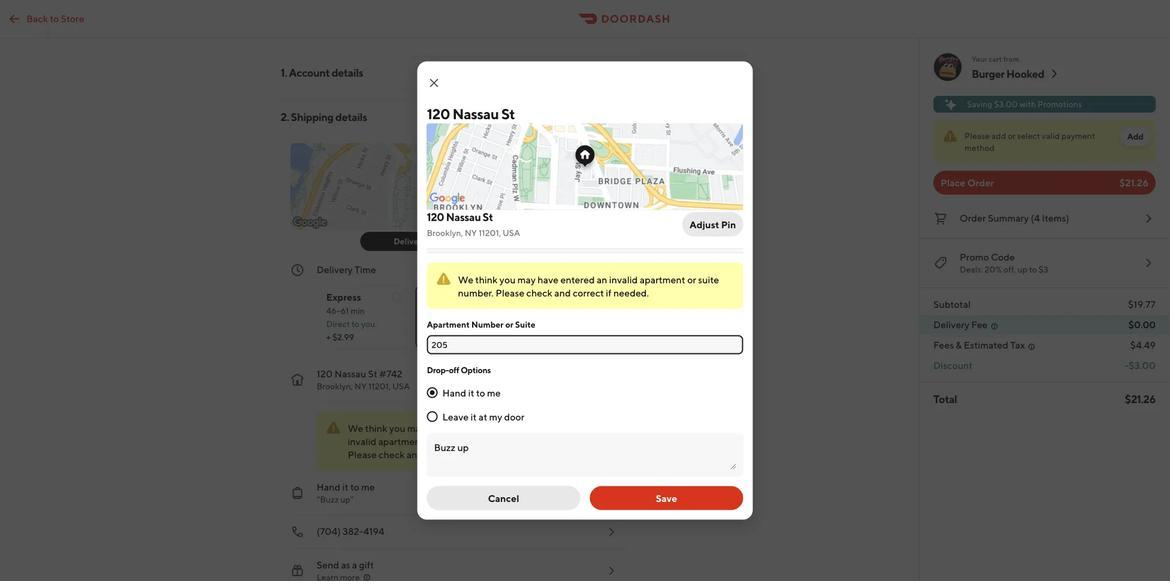 Task type: vqa. For each thing, say whether or not it's contained in the screenshot.
+
yes



Task type: describe. For each thing, give the bounding box(es) containing it.
none radio containing standard
[[415, 286, 505, 348]]

120 for 120 nassau st brooklyn, ny 11201, usa
[[427, 211, 444, 223]]

$3.00 for saving
[[994, 99, 1018, 109]]

needed. for we think you may have entered an invalid apartment or suite number. please check and correct if needed. status to the bottom
[[466, 449, 501, 460]]

11201, inside 120 nassau st #742 brooklyn,  ny 11201,  usa
[[368, 381, 391, 391]]

add
[[991, 131, 1006, 141]]

0 vertical spatial we think you may have entered an invalid apartment or suite number. please check and correct if needed. status
[[427, 263, 743, 309]]

pin
[[721, 219, 736, 230]]

1 horizontal spatial min
[[449, 306, 464, 316]]

0 vertical spatial suite
[[698, 274, 719, 285]]

2. shipping
[[281, 110, 333, 123]]

Pickup radio
[[452, 232, 558, 251]]

discount
[[933, 360, 973, 371]]

express
[[326, 291, 361, 303]]

store
[[61, 13, 84, 24]]

1 vertical spatial an
[[486, 423, 497, 434]]

0 horizontal spatial if
[[458, 449, 464, 460]]

standard
[[425, 291, 466, 303]]

valid
[[1042, 131, 1060, 141]]

1. account details
[[281, 66, 363, 79]]

and for we think you may have entered an invalid apartment or suite number. please check and correct if needed. status to the bottom
[[407, 449, 423, 460]]

1 vertical spatial $21.26
[[1125, 392, 1156, 405]]

1 horizontal spatial invalid
[[609, 274, 638, 285]]

back to store button
[[0, 7, 91, 31]]

ny inside 120 nassau st #742 brooklyn,  ny 11201,  usa
[[354, 381, 367, 391]]

adjust pin button
[[682, 212, 743, 236]]

0 vertical spatial 51–66 min
[[584, 264, 628, 275]]

Hand it to me radio
[[427, 387, 438, 398]]

0 horizontal spatial delivery
[[317, 264, 353, 275]]

details for 1. account details
[[332, 66, 363, 79]]

0 vertical spatial an
[[597, 274, 607, 285]]

$2.99
[[332, 332, 354, 342]]

1 vertical spatial think
[[365, 423, 387, 434]]

apartment number or suite
[[427, 319, 535, 329]]

at
[[479, 411, 487, 422]]

for
[[568, 291, 580, 303]]

may for we think you may have entered an invalid apartment or suite number. please check and correct if needed. status to the bottom
[[407, 423, 425, 434]]

as
[[341, 559, 350, 571]]

a inside button
[[352, 559, 357, 571]]

hand for hand it to me "buzz up"
[[317, 481, 340, 493]]

(704) 382-4194 button
[[281, 515, 628, 549]]

from
[[1003, 55, 1019, 63]]

burger
[[972, 67, 1004, 80]]

fee
[[971, 319, 988, 330]]

method
[[965, 143, 995, 153]]

$3.00 for -
[[1129, 360, 1156, 371]]

120 nassau st brooklyn, ny 11201, usa
[[427, 211, 520, 238]]

estimated
[[964, 339, 1008, 351]]

0 horizontal spatial entered
[[450, 423, 485, 434]]

direct
[[326, 319, 350, 329]]

0 horizontal spatial 51–66
[[425, 306, 448, 316]]

delivery inside delivery option
[[394, 236, 426, 246]]

back
[[26, 13, 48, 24]]

"buzz
[[317, 495, 339, 504]]

#742
[[379, 368, 402, 380]]

-$3.00
[[1125, 360, 1156, 371]]

order summary (4 items)
[[960, 212, 1069, 224]]

you for we think you may have entered an invalid apartment or suite number. please check and correct if needed. status to the bottom
[[389, 423, 405, 434]]

back to store
[[26, 13, 84, 24]]

order inside button
[[960, 212, 986, 224]]

adjust pin
[[690, 219, 736, 230]]

later
[[582, 291, 603, 303]]

1. account
[[281, 66, 330, 79]]

save
[[656, 492, 677, 504]]

and for we think you may have entered an invalid apartment or suite number. please check and correct if needed. status to the top
[[554, 287, 571, 298]]

send as a gift
[[317, 559, 374, 571]]

order summary (4 items) button
[[933, 209, 1156, 228]]

pickup
[[495, 236, 522, 246]]

2 horizontal spatial min
[[612, 264, 628, 275]]

needed. for we think you may have entered an invalid apartment or suite number. please check and correct if needed. status to the top
[[613, 287, 649, 298]]

place order
[[941, 177, 994, 188]]

total
[[933, 392, 957, 405]]

time
[[561, 306, 578, 316]]

me for hand it to me
[[487, 387, 501, 398]]

status containing please add or select valid payment method
[[933, 120, 1156, 164]]

0 vertical spatial order
[[967, 177, 994, 188]]

my
[[489, 411, 502, 422]]

(704)
[[317, 526, 341, 537]]

number
[[471, 319, 504, 329]]

to inside promo code deals: 20% off, up to $3
[[1029, 264, 1037, 274]]

+
[[326, 332, 331, 342]]

suite
[[515, 319, 535, 329]]

it for hand it to me
[[468, 387, 474, 398]]

cart
[[989, 55, 1002, 63]]

promo
[[960, 251, 989, 263]]

1 vertical spatial we think you may have entered an invalid apartment or suite number. please check and correct if needed.
[[348, 423, 501, 460]]

your
[[972, 55, 987, 63]]

details for 2. shipping details
[[335, 110, 367, 123]]

1 vertical spatial number.
[[460, 436, 495, 447]]

your cart from
[[972, 55, 1019, 63]]

off
[[449, 365, 459, 375]]

apartment
[[427, 319, 470, 329]]

delivery or pickup selector option group
[[360, 232, 558, 251]]

20%
[[985, 264, 1002, 274]]

nassau for 120 nassau st brooklyn, ny 11201, usa
[[446, 211, 481, 223]]

1 horizontal spatial think
[[475, 274, 498, 285]]

Leave it at my door radio
[[427, 411, 438, 422]]

edit
[[532, 423, 548, 433]]

delivery time
[[317, 264, 376, 275]]

1 horizontal spatial entered
[[560, 274, 595, 285]]

promotions
[[1038, 99, 1082, 109]]

1 vertical spatial we think you may have entered an invalid apartment or suite number. please check and correct if needed. status
[[317, 412, 592, 471]]

time
[[355, 264, 376, 275]]

it for leave it at my door
[[471, 411, 477, 422]]

2 horizontal spatial delivery
[[933, 319, 969, 330]]

0 vertical spatial 51–66
[[584, 264, 610, 275]]

please add or select valid payment method
[[965, 131, 1095, 153]]

schedule
[[524, 291, 566, 303]]

0 vertical spatial number.
[[458, 287, 494, 298]]

summary
[[988, 212, 1029, 224]]

-
[[1125, 360, 1129, 371]]

2. shipping details
[[281, 110, 367, 123]]

brooklyn, inside 120 nassau st brooklyn, ny 11201, usa
[[427, 228, 463, 238]]

or left suite
[[505, 319, 513, 329]]

usa inside 120 nassau st #742 brooklyn,  ny 11201,  usa
[[392, 381, 410, 391]]

to inside 46–61 min direct to you + $2.99
[[352, 319, 359, 329]]

items)
[[1042, 212, 1069, 224]]

schedule for later
[[524, 291, 603, 303]]

saving
[[967, 99, 992, 109]]

deals:
[[960, 264, 983, 274]]

st for 120 nassau st brooklyn, ny 11201, usa
[[483, 211, 493, 223]]

you inside 46–61 min direct to you + $2.99
[[361, 319, 375, 329]]

apartment for we think you may have entered an invalid apartment or suite number. please check and correct if needed. status to the bottom
[[378, 436, 424, 447]]

$0.00
[[1128, 319, 1156, 330]]

382-
[[343, 526, 363, 537]]

51–66 min inside option
[[425, 306, 464, 316]]

cancel
[[488, 492, 519, 504]]

hand for hand it to me
[[442, 387, 466, 398]]

save button
[[590, 486, 743, 510]]

add button
[[1120, 127, 1151, 146]]

cancel button
[[427, 486, 580, 510]]



Task type: locate. For each thing, give the bounding box(es) containing it.
2 vertical spatial it
[[342, 481, 348, 493]]

tax
[[1010, 339, 1025, 351]]

st for 120 nassau st #742 brooklyn,  ny 11201,  usa
[[368, 368, 377, 380]]

0 horizontal spatial 51–66 min
[[425, 306, 464, 316]]

1 horizontal spatial we
[[458, 274, 473, 285]]

we for we think you may have entered an invalid apartment or suite number. please check and correct if needed. status to the top
[[458, 274, 473, 285]]

0 vertical spatial entered
[[560, 274, 595, 285]]

46–61
[[326, 306, 349, 316]]

1 horizontal spatial you
[[389, 423, 405, 434]]

Delivery radio
[[360, 232, 459, 251]]

4194
[[363, 526, 384, 537]]

nassau for 120 nassau st
[[452, 105, 499, 123]]

choose
[[524, 306, 553, 316]]

fees
[[933, 339, 954, 351]]

a left 'time'
[[555, 306, 559, 316]]

gift
[[359, 559, 374, 571]]

Apartment Number or Suite text field
[[432, 339, 738, 351]]

1 horizontal spatial if
[[606, 287, 612, 298]]

brooklyn,
[[427, 228, 463, 238], [317, 381, 353, 391]]

$3.00 down $4.49 at the right of the page
[[1129, 360, 1156, 371]]

1 vertical spatial invalid
[[348, 436, 376, 447]]

0 horizontal spatial we
[[348, 423, 363, 434]]

1 horizontal spatial delivery
[[394, 236, 426, 246]]

1 horizontal spatial correct
[[573, 287, 604, 298]]

$19.77
[[1128, 299, 1156, 310]]

0 vertical spatial please
[[965, 131, 990, 141]]

46–61 min direct to you + $2.99
[[326, 306, 375, 342]]

correct for we think you may have entered an invalid apartment or suite number. please check and correct if needed. status to the top
[[573, 287, 604, 298]]

we for we think you may have entered an invalid apartment or suite number. please check and correct if needed. status to the bottom
[[348, 423, 363, 434]]

or
[[1008, 131, 1016, 141], [687, 274, 696, 285], [505, 319, 513, 329], [426, 436, 435, 447]]

1 horizontal spatial suite
[[698, 274, 719, 285]]

check
[[526, 287, 552, 298], [379, 449, 405, 460]]

hand it to me "buzz up"
[[317, 481, 375, 504]]

nassau for 120 nassau st #742 brooklyn,  ny 11201,  usa
[[334, 368, 366, 380]]

have
[[538, 274, 559, 285], [427, 423, 448, 434]]

1 horizontal spatial needed.
[[613, 287, 649, 298]]

leave it at my door
[[442, 411, 524, 422]]

order left 'summary'
[[960, 212, 986, 224]]

details right 2. shipping
[[335, 110, 367, 123]]

we think you may have entered an invalid apartment or suite number. please check and correct if needed.
[[458, 274, 719, 298], [348, 423, 501, 460]]

1 vertical spatial nassau
[[446, 211, 481, 223]]

0 vertical spatial and
[[554, 287, 571, 298]]

0 vertical spatial nassau
[[452, 105, 499, 123]]

details right 1. account
[[332, 66, 363, 79]]

suite down leave
[[437, 436, 458, 447]]

1 vertical spatial me
[[361, 481, 375, 493]]

it for hand it to me "buzz up"
[[342, 481, 348, 493]]

to right back
[[50, 13, 59, 24]]

have down 'leave it at my door' radio
[[427, 423, 448, 434]]

me up 4194
[[361, 481, 375, 493]]

an down my
[[486, 423, 497, 434]]

st inside 120 nassau st #742 brooklyn,  ny 11201,  usa
[[368, 368, 377, 380]]

None radio
[[415, 286, 505, 348]]

1 horizontal spatial may
[[517, 274, 536, 285]]

door
[[504, 411, 524, 422]]

option group
[[317, 276, 628, 348]]

an
[[597, 274, 607, 285], [486, 423, 497, 434]]

entered
[[560, 274, 595, 285], [450, 423, 485, 434]]

0 vertical spatial we think you may have entered an invalid apartment or suite number. please check and correct if needed.
[[458, 274, 719, 298]]

send
[[317, 559, 339, 571]]

1 horizontal spatial 51–66 min
[[584, 264, 628, 275]]

1 vertical spatial 51–66
[[425, 306, 448, 316]]

1 vertical spatial have
[[427, 423, 448, 434]]

saving $3.00 with promotions
[[967, 99, 1082, 109]]

0 horizontal spatial ny
[[354, 381, 367, 391]]

0 vertical spatial it
[[468, 387, 474, 398]]

select
[[1017, 131, 1040, 141]]

hand it to me
[[442, 387, 501, 398]]

close image
[[427, 76, 441, 90]]

drop-off options
[[427, 365, 491, 375]]

map region
[[341, 33, 801, 340]]

ny inside 120 nassau st brooklyn, ny 11201, usa
[[465, 228, 477, 238]]

0 horizontal spatial needed.
[[466, 449, 501, 460]]

st inside 120 nassau st brooklyn, ny 11201, usa
[[483, 211, 493, 223]]

51–66 min
[[584, 264, 628, 275], [425, 306, 464, 316]]

me up my
[[487, 387, 501, 398]]

1 horizontal spatial an
[[597, 274, 607, 285]]

and
[[554, 287, 571, 298], [407, 449, 423, 460]]

send as a gift button
[[281, 549, 628, 581]]

1 vertical spatial details
[[335, 110, 367, 123]]

think down pickup radio
[[475, 274, 498, 285]]

1 horizontal spatial 11201,
[[479, 228, 501, 238]]

brooklyn, down the powered by google image
[[427, 228, 463, 238]]

51–66 down the standard
[[425, 306, 448, 316]]

nassau
[[452, 105, 499, 123], [446, 211, 481, 223], [334, 368, 366, 380]]

nassau inside 120 nassau st #742 brooklyn,  ny 11201,  usa
[[334, 368, 366, 380]]

11201,
[[479, 228, 501, 238], [368, 381, 391, 391]]

status
[[933, 120, 1156, 164]]

please inside please add or select valid payment method
[[965, 131, 990, 141]]

$3.00 left with on the right of the page
[[994, 99, 1018, 109]]

number.
[[458, 287, 494, 298], [460, 436, 495, 447]]

2 vertical spatial 120
[[317, 368, 333, 380]]

have for we think you may have entered an invalid apartment or suite number. please check and correct if needed. status to the bottom
[[427, 423, 448, 434]]

1 horizontal spatial hand
[[442, 387, 466, 398]]

number. up apartment number or suite
[[458, 287, 494, 298]]

$3
[[1039, 264, 1048, 274]]

$21.26 down the -$3.00
[[1125, 392, 1156, 405]]

51–66 min up later
[[584, 264, 628, 275]]

hand right hand it to me radio
[[442, 387, 466, 398]]

usa inside 120 nassau st brooklyn, ny 11201, usa
[[503, 228, 520, 238]]

fees & estimated
[[933, 339, 1008, 351]]

powered by google image
[[430, 193, 465, 205]]

you for we think you may have entered an invalid apartment or suite number. please check and correct if needed. status to the top
[[499, 274, 516, 285]]

add
[[1127, 131, 1144, 141]]

0 horizontal spatial check
[[379, 449, 405, 460]]

0 vertical spatial have
[[538, 274, 559, 285]]

leave
[[442, 411, 469, 422]]

0 horizontal spatial invalid
[[348, 436, 376, 447]]

up
[[1017, 264, 1027, 274]]

it down options
[[468, 387, 474, 398]]

to right direct on the bottom
[[352, 319, 359, 329]]

st for 120 nassau st
[[501, 105, 515, 123]]

we think you may have entered an invalid apartment or suite number. please check and correct if needed. status
[[427, 263, 743, 309], [317, 412, 592, 471]]

it up up"
[[342, 481, 348, 493]]

it left at
[[471, 411, 477, 422]]

details
[[332, 66, 363, 79], [335, 110, 367, 123]]

1 horizontal spatial check
[[526, 287, 552, 298]]

you right direct on the bottom
[[361, 319, 375, 329]]

1 horizontal spatial usa
[[503, 228, 520, 238]]

1 vertical spatial st
[[483, 211, 493, 223]]

0 vertical spatial me
[[487, 387, 501, 398]]

you down pickup radio
[[499, 274, 516, 285]]

120 for 120 nassau st
[[427, 105, 450, 123]]

11201, inside 120 nassau st brooklyn, ny 11201, usa
[[479, 228, 501, 238]]

order right place
[[967, 177, 994, 188]]

1 vertical spatial suite
[[437, 436, 458, 447]]

1 vertical spatial check
[[379, 449, 405, 460]]

subtotal
[[933, 299, 971, 310]]

burger hooked button
[[972, 66, 1061, 81]]

1 horizontal spatial me
[[487, 387, 501, 398]]

we think you may have entered an invalid apartment or suite number. please check and correct if needed. up 'time'
[[458, 274, 719, 298]]

me inside hand it to me "buzz up"
[[361, 481, 375, 493]]

to inside back to store button
[[50, 13, 59, 24]]

we think you may have entered an invalid apartment or suite number. please check and correct if needed. down 'leave it at my door' radio
[[348, 423, 501, 460]]

if right later
[[606, 287, 612, 298]]

correct down 'leave it at my door' radio
[[425, 449, 456, 460]]

1 vertical spatial ny
[[354, 381, 367, 391]]

120 down +
[[317, 368, 333, 380]]

0 horizontal spatial think
[[365, 423, 387, 434]]

(704) 382-4194
[[317, 526, 384, 537]]

2 vertical spatial st
[[368, 368, 377, 380]]

payment
[[1061, 131, 1095, 141]]

off,
[[1003, 264, 1016, 274]]

0 horizontal spatial brooklyn,
[[317, 381, 353, 391]]

0 horizontal spatial may
[[407, 423, 425, 434]]

hand inside hand it to me "buzz up"
[[317, 481, 340, 493]]

min inside 46–61 min direct to you + $2.99
[[351, 306, 365, 316]]

1 horizontal spatial apartment
[[640, 274, 685, 285]]

drop-
[[427, 365, 449, 375]]

nassau inside 120 nassau st brooklyn, ny 11201, usa
[[446, 211, 481, 223]]

0 vertical spatial check
[[526, 287, 552, 298]]

2 vertical spatial please
[[348, 449, 377, 460]]

apartment for we think you may have entered an invalid apartment or suite number. please check and correct if needed. status to the top
[[640, 274, 685, 285]]

ny
[[465, 228, 477, 238], [354, 381, 367, 391]]

0 horizontal spatial a
[[352, 559, 357, 571]]

0 horizontal spatial st
[[368, 368, 377, 380]]

choose a time
[[524, 306, 578, 316]]

think down 120 nassau st #742 brooklyn,  ny 11201,  usa
[[365, 423, 387, 434]]

a right as
[[352, 559, 357, 571]]

you down #742
[[389, 423, 405, 434]]

1 horizontal spatial have
[[538, 274, 559, 285]]

1 horizontal spatial please
[[496, 287, 524, 298]]

1 vertical spatial 51–66 min
[[425, 306, 464, 316]]

have for we think you may have entered an invalid apartment or suite number. please check and correct if needed. status to the top
[[538, 274, 559, 285]]

1 horizontal spatial st
[[483, 211, 493, 223]]

please up method
[[965, 131, 990, 141]]

please for we think you may have entered an invalid apartment or suite number. please check and correct if needed. status to the bottom
[[348, 449, 377, 460]]

an up later
[[597, 274, 607, 285]]

0 vertical spatial $21.26
[[1119, 177, 1148, 188]]

0 vertical spatial 120
[[427, 105, 450, 123]]

1 vertical spatial 120
[[427, 211, 444, 223]]

entered up for
[[560, 274, 595, 285]]

1 vertical spatial entered
[[450, 423, 485, 434]]

or inside please add or select valid payment method
[[1008, 131, 1016, 141]]

order
[[967, 177, 994, 188], [960, 212, 986, 224]]

1 horizontal spatial and
[[554, 287, 571, 298]]

0 horizontal spatial min
[[351, 306, 365, 316]]

0 horizontal spatial you
[[361, 319, 375, 329]]

to down options
[[476, 387, 485, 398]]

0 horizontal spatial suite
[[437, 436, 458, 447]]

2 vertical spatial nassau
[[334, 368, 366, 380]]

may
[[517, 274, 536, 285], [407, 423, 425, 434]]

suite down the adjust
[[698, 274, 719, 285]]

0 vertical spatial apartment
[[640, 274, 685, 285]]

brooklyn, down +
[[317, 381, 353, 391]]

number. down at
[[460, 436, 495, 447]]

0 vertical spatial $3.00
[[994, 99, 1018, 109]]

correct up 'time'
[[573, 287, 604, 298]]

0 vertical spatial delivery
[[394, 236, 426, 246]]

120 down the powered by google image
[[427, 211, 444, 223]]

edit address button
[[524, 419, 587, 438]]

$3.00 inside button
[[994, 99, 1018, 109]]

1 vertical spatial correct
[[425, 449, 456, 460]]

if down leave
[[458, 449, 464, 460]]

1 vertical spatial if
[[458, 449, 464, 460]]

st
[[501, 105, 515, 123], [483, 211, 493, 223], [368, 368, 377, 380]]

please
[[965, 131, 990, 141], [496, 287, 524, 298], [348, 449, 377, 460]]

to inside hand it to me "buzz up"
[[350, 481, 359, 493]]

usa
[[503, 228, 520, 238], [392, 381, 410, 391]]

1 horizontal spatial brooklyn,
[[427, 228, 463, 238]]

1 vertical spatial usa
[[392, 381, 410, 391]]

please up hand it to me "buzz up"
[[348, 449, 377, 460]]

apartment
[[640, 274, 685, 285], [378, 436, 424, 447]]

we up the standard
[[458, 274, 473, 285]]

1 vertical spatial needed.
[[466, 449, 501, 460]]

120 nassau st
[[427, 105, 515, 123]]

please up choose
[[496, 287, 524, 298]]

120 inside 120 nassau st brooklyn, ny 11201, usa
[[427, 211, 444, 223]]

brooklyn, inside 120 nassau st #742 brooklyn,  ny 11201,  usa
[[317, 381, 353, 391]]

51–66 up later
[[584, 264, 610, 275]]

0 horizontal spatial hand
[[317, 481, 340, 493]]

place
[[941, 177, 965, 188]]

needed. right later
[[613, 287, 649, 298]]

120 for 120 nassau st #742 brooklyn,  ny 11201,  usa
[[317, 368, 333, 380]]

2 horizontal spatial you
[[499, 274, 516, 285]]

1 vertical spatial you
[[361, 319, 375, 329]]

1 horizontal spatial a
[[555, 306, 559, 316]]

0 horizontal spatial $3.00
[[994, 99, 1018, 109]]

to
[[50, 13, 59, 24], [1029, 264, 1037, 274], [352, 319, 359, 329], [476, 387, 485, 398], [350, 481, 359, 493]]

&
[[956, 339, 962, 351]]

may for we think you may have entered an invalid apartment or suite number. please check and correct if needed. status to the top
[[517, 274, 536, 285]]

we down 120 nassau st #742 brooklyn,  ny 11201,  usa
[[348, 423, 363, 434]]

edit address
[[532, 423, 580, 433]]

invalid
[[609, 274, 638, 285], [348, 436, 376, 447]]

0 horizontal spatial have
[[427, 423, 448, 434]]

code
[[991, 251, 1015, 263]]

have up schedule
[[538, 274, 559, 285]]

adjust
[[690, 219, 719, 230]]

120 nassau st #742 brooklyn,  ny 11201,  usa
[[317, 368, 410, 391]]

1 vertical spatial delivery
[[317, 264, 353, 275]]

$3.00
[[994, 99, 1018, 109], [1129, 360, 1156, 371]]

0 vertical spatial a
[[555, 306, 559, 316]]

it inside hand it to me "buzz up"
[[342, 481, 348, 493]]

51–66 min down the standard
[[425, 306, 464, 316]]

2 vertical spatial delivery
[[933, 319, 969, 330]]

0 vertical spatial if
[[606, 287, 612, 298]]

to up up"
[[350, 481, 359, 493]]

0 vertical spatial invalid
[[609, 274, 638, 285]]

me for hand it to me "buzz up"
[[361, 481, 375, 493]]

please for we think you may have entered an invalid apartment or suite number. please check and correct if needed. status to the top
[[496, 287, 524, 298]]

to left $3 at the top right
[[1029, 264, 1037, 274]]

0 horizontal spatial an
[[486, 423, 497, 434]]

hand up '"buzz'
[[317, 481, 340, 493]]

$21.26 down add button
[[1119, 177, 1148, 188]]

needed. down leave it at my door
[[466, 449, 501, 460]]

120 down close icon
[[427, 105, 450, 123]]

120 inside 120 nassau st #742 brooklyn,  ny 11201,  usa
[[317, 368, 333, 380]]

entered down leave
[[450, 423, 485, 434]]

0 horizontal spatial usa
[[392, 381, 410, 391]]

hand
[[442, 387, 466, 398], [317, 481, 340, 493]]

1 vertical spatial brooklyn,
[[317, 381, 353, 391]]

option group containing express
[[317, 276, 628, 348]]

saving $3.00 with promotions button
[[933, 96, 1156, 113]]

1 horizontal spatial ny
[[465, 228, 477, 238]]

or down 'leave it at my door' radio
[[426, 436, 435, 447]]

0 horizontal spatial correct
[[425, 449, 456, 460]]

or right add
[[1008, 131, 1016, 141]]

e.g. enter on Main St, it's the 4th door on the right

Do not add order changes or requests here. text field
[[434, 441, 736, 469]]

or down the adjust
[[687, 274, 696, 285]]

None radio
[[317, 286, 406, 348], [514, 286, 627, 348], [317, 286, 406, 348], [514, 286, 627, 348]]

correct for we think you may have entered an invalid apartment or suite number. please check and correct if needed. status to the bottom
[[425, 449, 456, 460]]

(4
[[1031, 212, 1040, 224]]

0 vertical spatial you
[[499, 274, 516, 285]]

we
[[458, 274, 473, 285], [348, 423, 363, 434]]

address
[[550, 423, 580, 433]]

0 vertical spatial may
[[517, 274, 536, 285]]



